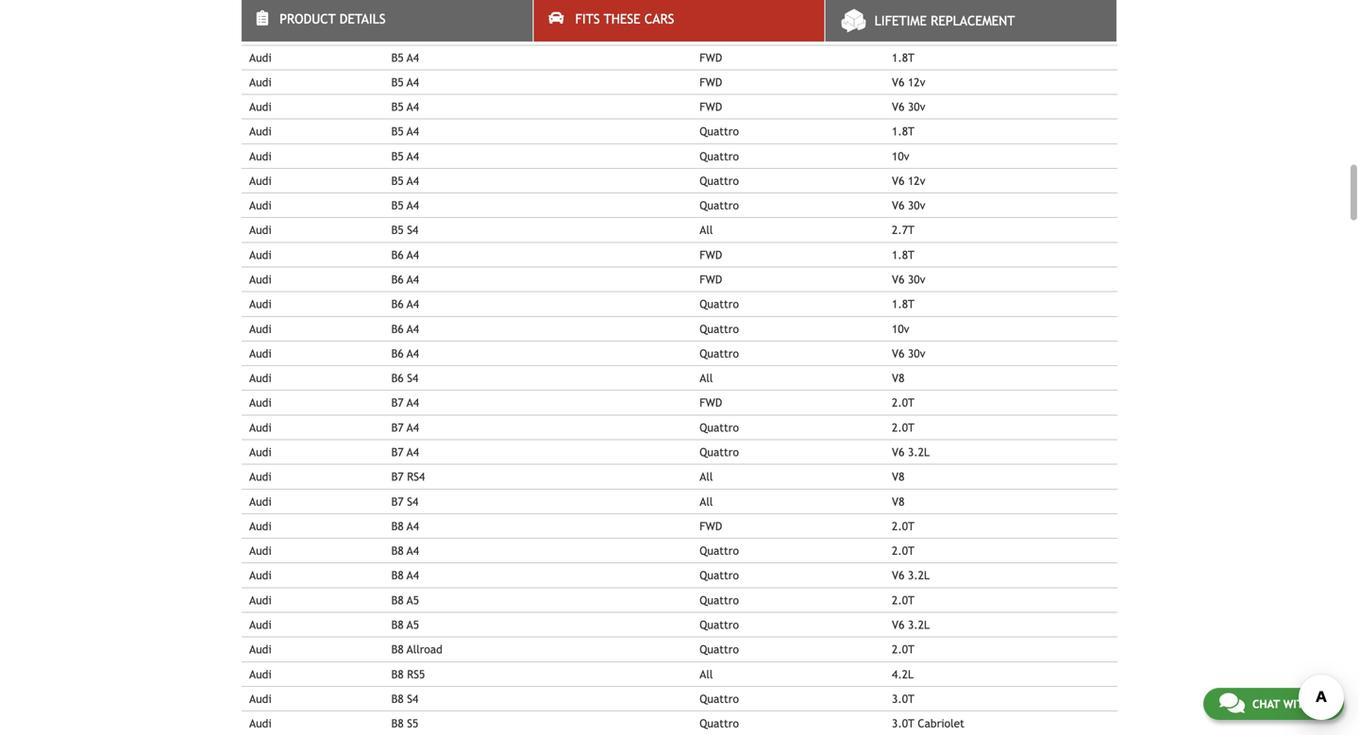 Task type: vqa. For each thing, say whether or not it's contained in the screenshot.


Task type: describe. For each thing, give the bounding box(es) containing it.
19 audi from the top
[[249, 446, 272, 459]]

14 audi from the top
[[249, 322, 272, 335]]

9 quattro from the top
[[700, 446, 739, 459]]

2 b8 a4 from the top
[[391, 544, 419, 558]]

5 fwd from the top
[[700, 273, 722, 286]]

3 audi from the top
[[249, 51, 272, 64]]

2 v6 30v from the top
[[892, 199, 926, 212]]

15 audi from the top
[[249, 347, 272, 360]]

4 quattro from the top
[[700, 199, 739, 212]]

4 30v from the top
[[908, 347, 926, 360]]

v6 3.2l for b8 a4
[[892, 569, 930, 582]]

3.0 tdi
[[892, 1, 928, 15]]

comments image
[[1220, 692, 1245, 715]]

all for b5 s4
[[700, 224, 713, 237]]

4 a4 from the top
[[407, 125, 419, 138]]

25 audi from the top
[[249, 594, 272, 607]]

7 b5 a4 from the top
[[391, 199, 419, 212]]

1 b6 from the top
[[391, 248, 404, 261]]

5 a4 from the top
[[407, 149, 419, 163]]

s4 for b5 s4
[[407, 224, 419, 237]]

6 b8 from the top
[[391, 643, 404, 656]]

b5 s4
[[391, 224, 419, 237]]

5 b8 from the top
[[391, 618, 404, 632]]

product details link
[[242, 0, 533, 42]]

3 quattro from the top
[[700, 174, 739, 187]]

4 2.0t from the top
[[892, 544, 915, 558]]

b8 s4
[[391, 692, 419, 706]]

2 a4 from the top
[[407, 75, 419, 89]]

5 b6 a4 from the top
[[391, 347, 419, 360]]

23 audi from the top
[[249, 544, 272, 558]]

3.0t for quattro
[[892, 692, 915, 706]]

16 quattro from the top
[[700, 717, 739, 730]]

11 quattro from the top
[[700, 569, 739, 582]]

3.0t cabriolet
[[892, 717, 965, 730]]

b8 allroad
[[391, 643, 443, 656]]

5 v6 from the top
[[892, 273, 905, 286]]

tdi
[[912, 1, 928, 15]]

12v for quattro
[[908, 174, 926, 187]]

14 a4 from the top
[[407, 421, 419, 434]]

a5 for 2.0t
[[407, 594, 419, 607]]

2.7t
[[892, 224, 915, 237]]

v6 12v for quattro
[[892, 174, 926, 187]]

3 b7 from the top
[[391, 446, 404, 459]]

us
[[1315, 698, 1328, 711]]

2 30v from the top
[[908, 199, 926, 212]]

5 quattro from the top
[[700, 298, 739, 311]]

1 2.0t from the top
[[892, 396, 915, 410]]

3 30v from the top
[[908, 273, 926, 286]]

5 audi from the top
[[249, 100, 272, 113]]

b8 a5 for 2.0t
[[391, 594, 419, 607]]

these
[[604, 11, 641, 26]]

7 b8 from the top
[[391, 668, 404, 681]]

7 a4 from the top
[[407, 199, 419, 212]]

6 a4 from the top
[[407, 174, 419, 187]]

replacement
[[931, 13, 1015, 28]]

2 2.0t from the top
[[892, 421, 915, 434]]

b6 s4
[[391, 372, 419, 385]]

1 b8 a4 from the top
[[391, 520, 419, 533]]

7 b5 from the top
[[391, 199, 404, 212]]

2 b8 from the top
[[391, 544, 404, 558]]

b8 rs5
[[391, 668, 425, 681]]

7 fwd from the top
[[700, 520, 722, 533]]

2 1.8t from the top
[[892, 125, 915, 138]]

9 b8 from the top
[[391, 717, 404, 730]]

4 b8 from the top
[[391, 594, 404, 607]]

10 quattro from the top
[[700, 544, 739, 558]]

8 v6 from the top
[[892, 569, 905, 582]]

1 a4 from the top
[[407, 51, 419, 64]]

14 quattro from the top
[[700, 643, 739, 656]]

18 a4 from the top
[[407, 569, 419, 582]]

3.2l for b8 a4
[[908, 569, 930, 582]]

chat with us
[[1253, 698, 1328, 711]]

6 fwd from the top
[[700, 396, 722, 410]]

v8 for b6 s4
[[892, 372, 905, 385]]

chat
[[1253, 698, 1280, 711]]

1 quattro from the top
[[700, 125, 739, 138]]

17 audi from the top
[[249, 396, 272, 410]]

9 a4 from the top
[[407, 273, 419, 286]]

v6 3.2l for b8 a5
[[892, 618, 930, 632]]

4 1.8t from the top
[[892, 298, 915, 311]]

a5 for v6 3.2l
[[407, 618, 419, 632]]

2 audi from the top
[[249, 26, 272, 39]]

18 audi from the top
[[249, 421, 272, 434]]

13 audi from the top
[[249, 298, 272, 311]]

3 b6 a4 from the top
[[391, 298, 419, 311]]

13 quattro from the top
[[700, 618, 739, 632]]

4 b6 from the top
[[391, 322, 404, 335]]

s4 for b7 s4
[[407, 495, 419, 508]]

c7
[[700, 26, 713, 39]]

with
[[1284, 698, 1312, 711]]

22 audi from the top
[[249, 520, 272, 533]]

3 a4 from the top
[[407, 100, 419, 113]]

6 b5 a4 from the top
[[391, 174, 419, 187]]

1 b7 from the top
[[391, 396, 404, 410]]

10 audi from the top
[[249, 224, 272, 237]]

3.0
[[892, 1, 908, 15]]

lifetime
[[875, 13, 927, 28]]

lifetime replacement
[[875, 13, 1015, 28]]

all for b7 s4
[[700, 495, 713, 508]]

10v for b5 a4
[[892, 149, 910, 163]]

13 a4 from the top
[[407, 396, 419, 410]]

1 b8 from the top
[[391, 520, 404, 533]]

v8 for b7 rs4
[[892, 470, 905, 484]]

12 quattro from the top
[[700, 594, 739, 607]]

4 fwd from the top
[[700, 248, 722, 261]]

3.0t for c7
[[892, 26, 915, 39]]

27 audi from the top
[[249, 643, 272, 656]]

6 b5 from the top
[[391, 174, 404, 187]]

fits
[[576, 11, 600, 26]]

2 b5 from the top
[[391, 75, 404, 89]]

8 a4 from the top
[[407, 248, 419, 261]]

10v for b6 a4
[[892, 322, 910, 335]]

b7 rs4
[[391, 470, 425, 484]]



Task type: locate. For each thing, give the bounding box(es) containing it.
4 audi from the top
[[249, 75, 272, 89]]

v6
[[892, 75, 905, 89], [892, 100, 905, 113], [892, 174, 905, 187], [892, 199, 905, 212], [892, 273, 905, 286], [892, 347, 905, 360], [892, 446, 905, 459], [892, 569, 905, 582], [892, 618, 905, 632]]

2 v6 3.2l from the top
[[892, 569, 930, 582]]

12 audi from the top
[[249, 273, 272, 286]]

v6 12v down lifetime
[[892, 75, 926, 89]]

all for b8 rs5
[[700, 668, 713, 681]]

0 vertical spatial b8 a5
[[391, 594, 419, 607]]

b7 s4
[[391, 495, 419, 508]]

v6 12v for fwd
[[892, 75, 926, 89]]

1 vertical spatial b7 a4
[[391, 421, 419, 434]]

s4 for b6 s4
[[407, 372, 419, 385]]

5 all from the top
[[700, 668, 713, 681]]

v6 3.2l for b7 a4
[[892, 446, 930, 459]]

3 2.0t from the top
[[892, 520, 915, 533]]

rs4
[[407, 470, 425, 484]]

cars
[[645, 11, 675, 26]]

b6
[[391, 248, 404, 261], [391, 273, 404, 286], [391, 298, 404, 311], [391, 322, 404, 335], [391, 347, 404, 360], [391, 372, 404, 385]]

1 b5 a4 from the top
[[391, 51, 419, 64]]

8 quattro from the top
[[700, 421, 739, 434]]

v8
[[892, 372, 905, 385], [892, 470, 905, 484], [892, 495, 905, 508]]

3 v6 3.2l from the top
[[892, 618, 930, 632]]

1 v6 from the top
[[892, 75, 905, 89]]

12v up 2.7t
[[908, 174, 926, 187]]

10v
[[892, 149, 910, 163], [892, 322, 910, 335]]

3 v6 from the top
[[892, 174, 905, 187]]

30 audi from the top
[[249, 717, 272, 730]]

0 vertical spatial 12v
[[908, 75, 926, 89]]

1 vertical spatial v6 12v
[[892, 174, 926, 187]]

8 audi from the top
[[249, 174, 272, 187]]

audi
[[249, 1, 272, 15], [249, 26, 272, 39], [249, 51, 272, 64], [249, 75, 272, 89], [249, 100, 272, 113], [249, 125, 272, 138], [249, 149, 272, 163], [249, 174, 272, 187], [249, 199, 272, 212], [249, 224, 272, 237], [249, 248, 272, 261], [249, 273, 272, 286], [249, 298, 272, 311], [249, 322, 272, 335], [249, 347, 272, 360], [249, 372, 272, 385], [249, 396, 272, 410], [249, 421, 272, 434], [249, 446, 272, 459], [249, 470, 272, 484], [249, 495, 272, 508], [249, 520, 272, 533], [249, 544, 272, 558], [249, 569, 272, 582], [249, 594, 272, 607], [249, 618, 272, 632], [249, 643, 272, 656], [249, 668, 272, 681], [249, 692, 272, 706], [249, 717, 272, 730]]

1 vertical spatial b8 a4
[[391, 544, 419, 558]]

b8 a5
[[391, 594, 419, 607], [391, 618, 419, 632]]

7 audi from the top
[[249, 149, 272, 163]]

12v
[[908, 75, 926, 89], [908, 174, 926, 187]]

1 vertical spatial v8
[[892, 470, 905, 484]]

b6 a4
[[391, 248, 419, 261], [391, 273, 419, 286], [391, 298, 419, 311], [391, 322, 419, 335], [391, 347, 419, 360]]

29 audi from the top
[[249, 692, 272, 706]]

2 3.0t from the top
[[892, 692, 915, 706]]

2 10v from the top
[[892, 322, 910, 335]]

0 vertical spatial v6 12v
[[892, 75, 926, 89]]

1 s4 from the top
[[407, 224, 419, 237]]

b7
[[391, 396, 404, 410], [391, 421, 404, 434], [391, 446, 404, 459], [391, 470, 404, 484], [391, 495, 404, 508]]

b7 a4
[[391, 396, 419, 410], [391, 421, 419, 434], [391, 446, 419, 459]]

1 vertical spatial a5
[[407, 618, 419, 632]]

3 b5 from the top
[[391, 100, 404, 113]]

1 vertical spatial 10v
[[892, 322, 910, 335]]

product details
[[280, 11, 386, 26]]

1 vertical spatial 3.0t
[[892, 692, 915, 706]]

lifetime replacement link
[[826, 0, 1117, 42]]

all for b7 rs4
[[700, 470, 713, 484]]

2 quattro from the top
[[700, 149, 739, 163]]

0 vertical spatial v6 3.2l
[[892, 446, 930, 459]]

1 vertical spatial 3.2l
[[908, 569, 930, 582]]

12 a4 from the top
[[407, 347, 419, 360]]

3.0t down 3.0
[[892, 26, 915, 39]]

3 b6 from the top
[[391, 298, 404, 311]]

10 a4 from the top
[[407, 298, 419, 311]]

2 v6 12v from the top
[[892, 174, 926, 187]]

cabriolet
[[918, 717, 965, 730]]

s5
[[407, 717, 419, 730]]

v6 12v
[[892, 75, 926, 89], [892, 174, 926, 187]]

1 30v from the top
[[908, 100, 926, 113]]

2 vertical spatial v6 3.2l
[[892, 618, 930, 632]]

0 vertical spatial b8 a4
[[391, 520, 419, 533]]

b8 a4
[[391, 520, 419, 533], [391, 544, 419, 558], [391, 569, 419, 582]]

1 b8 a5 from the top
[[391, 594, 419, 607]]

b5
[[391, 51, 404, 64], [391, 75, 404, 89], [391, 100, 404, 113], [391, 125, 404, 138], [391, 149, 404, 163], [391, 174, 404, 187], [391, 199, 404, 212], [391, 224, 404, 237]]

s4 for b8 s4
[[407, 692, 419, 706]]

12v down lifetime
[[908, 75, 926, 89]]

details
[[340, 11, 386, 26]]

2 vertical spatial v8
[[892, 495, 905, 508]]

2 vertical spatial b7 a4
[[391, 446, 419, 459]]

0 vertical spatial b7 a4
[[391, 396, 419, 410]]

24 audi from the top
[[249, 569, 272, 582]]

4.2l
[[892, 668, 914, 681]]

0 vertical spatial a5
[[407, 594, 419, 607]]

2 v6 from the top
[[892, 100, 905, 113]]

0 vertical spatial 10v
[[892, 149, 910, 163]]

all for b6 s4
[[700, 372, 713, 385]]

1 10v from the top
[[892, 149, 910, 163]]

1 fwd from the top
[[700, 51, 722, 64]]

v6 3.2l
[[892, 446, 930, 459], [892, 569, 930, 582], [892, 618, 930, 632]]

v6 12v up 2.7t
[[892, 174, 926, 187]]

2 vertical spatial 3.2l
[[908, 618, 930, 632]]

0 vertical spatial 3.0t
[[892, 26, 915, 39]]

3.0t left cabriolet
[[892, 717, 915, 730]]

v8 for b7 s4
[[892, 495, 905, 508]]

2 b7 from the top
[[391, 421, 404, 434]]

all
[[700, 224, 713, 237], [700, 372, 713, 385], [700, 470, 713, 484], [700, 495, 713, 508], [700, 668, 713, 681]]

1 b6 a4 from the top
[[391, 248, 419, 261]]

2 vertical spatial b8 a4
[[391, 569, 419, 582]]

1 all from the top
[[700, 224, 713, 237]]

2 12v from the top
[[908, 174, 926, 187]]

1.8t
[[892, 51, 915, 64], [892, 125, 915, 138], [892, 248, 915, 261], [892, 298, 915, 311]]

a4
[[407, 51, 419, 64], [407, 75, 419, 89], [407, 100, 419, 113], [407, 125, 419, 138], [407, 149, 419, 163], [407, 174, 419, 187], [407, 199, 419, 212], [407, 248, 419, 261], [407, 273, 419, 286], [407, 298, 419, 311], [407, 322, 419, 335], [407, 347, 419, 360], [407, 396, 419, 410], [407, 421, 419, 434], [407, 446, 419, 459], [407, 520, 419, 533], [407, 544, 419, 558], [407, 569, 419, 582]]

9 v6 from the top
[[892, 618, 905, 632]]

26 audi from the top
[[249, 618, 272, 632]]

16 a4 from the top
[[407, 520, 419, 533]]

2 all from the top
[[700, 372, 713, 385]]

5 b5 a4 from the top
[[391, 149, 419, 163]]

b5 a4
[[391, 51, 419, 64], [391, 75, 419, 89], [391, 100, 419, 113], [391, 125, 419, 138], [391, 149, 419, 163], [391, 174, 419, 187], [391, 199, 419, 212]]

9 audi from the top
[[249, 199, 272, 212]]

chat with us link
[[1204, 688, 1345, 720]]

1 vertical spatial b8 a5
[[391, 618, 419, 632]]

16 audi from the top
[[249, 372, 272, 385]]

b8
[[391, 520, 404, 533], [391, 544, 404, 558], [391, 569, 404, 582], [391, 594, 404, 607], [391, 618, 404, 632], [391, 643, 404, 656], [391, 668, 404, 681], [391, 692, 404, 706], [391, 717, 404, 730]]

3.2l for b8 a5
[[908, 618, 930, 632]]

s4
[[407, 224, 419, 237], [407, 372, 419, 385], [407, 495, 419, 508], [407, 692, 419, 706]]

allroad
[[407, 643, 443, 656]]

5 b6 from the top
[[391, 347, 404, 360]]

v6 30v
[[892, 100, 926, 113], [892, 199, 926, 212], [892, 273, 926, 286], [892, 347, 926, 360]]

4 b6 a4 from the top
[[391, 322, 419, 335]]

3.0t
[[892, 26, 915, 39], [892, 692, 915, 706], [892, 717, 915, 730]]

1 audi from the top
[[249, 1, 272, 15]]

5 b7 from the top
[[391, 495, 404, 508]]

a5
[[407, 594, 419, 607], [407, 618, 419, 632]]

11 a4 from the top
[[407, 322, 419, 335]]

fits these cars link
[[534, 0, 825, 42]]

1 b7 a4 from the top
[[391, 396, 419, 410]]

0 vertical spatial v8
[[892, 372, 905, 385]]

rs5
[[407, 668, 425, 681]]

3.2l
[[908, 446, 930, 459], [908, 569, 930, 582], [908, 618, 930, 632]]

1 3.2l from the top
[[908, 446, 930, 459]]

1 v6 30v from the top
[[892, 100, 926, 113]]

fwd
[[700, 51, 722, 64], [700, 75, 722, 89], [700, 100, 722, 113], [700, 248, 722, 261], [700, 273, 722, 286], [700, 396, 722, 410], [700, 520, 722, 533]]

17 a4 from the top
[[407, 544, 419, 558]]

7 quattro from the top
[[700, 347, 739, 360]]

product
[[280, 11, 336, 26]]

5 2.0t from the top
[[892, 594, 915, 607]]

8 b5 from the top
[[391, 224, 404, 237]]

3.0t down "4.2l"
[[892, 692, 915, 706]]

4 v6 30v from the top
[[892, 347, 926, 360]]

3 b8 from the top
[[391, 569, 404, 582]]

b8 a5 for v6 3.2l
[[391, 618, 419, 632]]

12v for fwd
[[908, 75, 926, 89]]

3 v6 30v from the top
[[892, 273, 926, 286]]

6 v6 from the top
[[892, 347, 905, 360]]

1 1.8t from the top
[[892, 51, 915, 64]]

0 vertical spatial 3.2l
[[908, 446, 930, 459]]

2.0t
[[892, 396, 915, 410], [892, 421, 915, 434], [892, 520, 915, 533], [892, 544, 915, 558], [892, 594, 915, 607], [892, 643, 915, 656]]

3.2l for b7 a4
[[908, 446, 930, 459]]

1 vertical spatial 12v
[[908, 174, 926, 187]]

2 vertical spatial 3.0t
[[892, 717, 915, 730]]

6 b6 from the top
[[391, 372, 404, 385]]

4 b5 a4 from the top
[[391, 125, 419, 138]]

1 vertical spatial v6 3.2l
[[892, 569, 930, 582]]

b8 s5
[[391, 717, 419, 730]]

quattro
[[700, 125, 739, 138], [700, 149, 739, 163], [700, 174, 739, 187], [700, 199, 739, 212], [700, 298, 739, 311], [700, 322, 739, 335], [700, 347, 739, 360], [700, 421, 739, 434], [700, 446, 739, 459], [700, 544, 739, 558], [700, 569, 739, 582], [700, 594, 739, 607], [700, 618, 739, 632], [700, 643, 739, 656], [700, 692, 739, 706], [700, 717, 739, 730]]

3 b5 a4 from the top
[[391, 100, 419, 113]]

1 a5 from the top
[[407, 594, 419, 607]]

2 b5 a4 from the top
[[391, 75, 419, 89]]

20 audi from the top
[[249, 470, 272, 484]]

2 a5 from the top
[[407, 618, 419, 632]]

2 b6 a4 from the top
[[391, 273, 419, 286]]

6 quattro from the top
[[700, 322, 739, 335]]

fits these cars
[[576, 11, 675, 26]]

8 b8 from the top
[[391, 692, 404, 706]]

30v
[[908, 100, 926, 113], [908, 199, 926, 212], [908, 273, 926, 286], [908, 347, 926, 360]]

1 v6 3.2l from the top
[[892, 446, 930, 459]]



